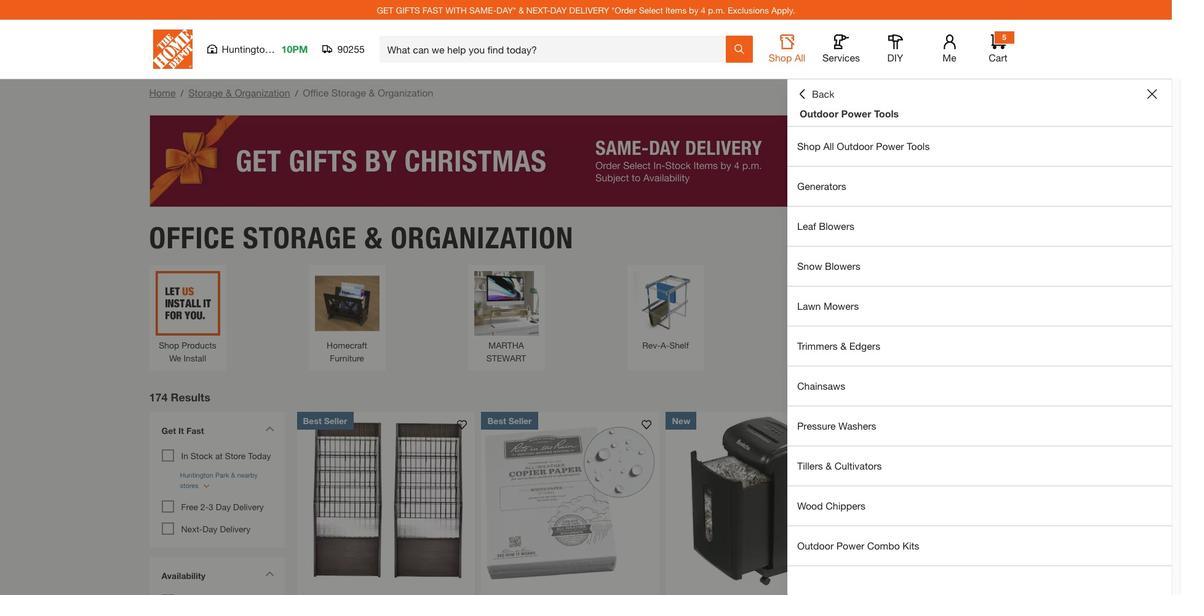 Task type: vqa. For each thing, say whether or not it's contained in the screenshot.
1920 x 1080 Portabl WiFi and Bluetooth Projector with 20000- Lumens Outdoor Movie Projector for Phone/PC/TV Stick x
no



Task type: describe. For each thing, give the bounding box(es) containing it.
shop for shop all outdoor power tools
[[798, 140, 821, 152]]

0 vertical spatial day
[[216, 502, 231, 512]]

shop for shop products we install
[[159, 340, 179, 350]]

free 2-3 day delivery
[[181, 502, 264, 512]]

mowers
[[824, 300, 859, 312]]

wall mounted link
[[793, 271, 858, 352]]

exclusions
[[728, 5, 769, 15]]

1 vertical spatial day
[[203, 524, 218, 535]]

90255 button
[[323, 43, 365, 55]]

huntington park
[[222, 43, 293, 55]]

homecraft furniture link
[[315, 271, 379, 365]]

wood
[[798, 500, 823, 512]]

mounted
[[817, 340, 852, 350]]

generators
[[798, 180, 847, 192]]

all for shop all outdoor power tools
[[824, 140, 834, 152]]

martha
[[489, 340, 524, 350]]

day*
[[497, 5, 516, 15]]

lawn mowers link
[[788, 287, 1172, 326]]

1 vertical spatial delivery
[[220, 524, 251, 535]]

homecraft furniture image
[[315, 271, 379, 336]]

chippers
[[826, 500, 866, 512]]

shop for shop all
[[769, 52, 792, 63]]

leaf
[[798, 220, 817, 232]]

stock
[[191, 451, 213, 461]]

snow
[[798, 260, 823, 272]]

0 horizontal spatial office
[[149, 220, 235, 256]]

shop products we install
[[159, 340, 217, 363]]

combo
[[868, 540, 900, 552]]

fast
[[423, 5, 443, 15]]

diy button
[[876, 34, 915, 64]]

best for all-weather 8-1/2 in. x 11 in. 20 lbs. bulk copier paper, white (500-sheet pack) image
[[488, 416, 506, 426]]

5
[[1003, 33, 1007, 42]]

martha stewart link
[[474, 271, 539, 365]]

items
[[666, 5, 687, 15]]

90255
[[338, 43, 365, 55]]

menu containing shop all outdoor power tools
[[788, 127, 1172, 567]]

install
[[184, 353, 206, 363]]

tillers
[[798, 460, 823, 472]]

park
[[273, 43, 293, 55]]

wall mounted image
[[793, 271, 858, 336]]

outdoor power combo kits
[[798, 540, 920, 552]]

diy
[[888, 52, 904, 63]]

p.m.
[[708, 5, 726, 15]]

rev-a-shelf
[[643, 340, 689, 350]]

free
[[181, 502, 198, 512]]

174 results
[[149, 390, 210, 404]]

availability link
[[155, 563, 278, 592]]

drawer close image
[[1148, 89, 1158, 99]]

seller for wooden free standing 6-tier display literature brochure magazine rack in black (2-pack) image
[[324, 416, 347, 426]]

new
[[672, 416, 691, 426]]

shop all outdoor power tools link
[[788, 127, 1172, 166]]

cart 5
[[989, 33, 1008, 63]]

all-weather 8-1/2 in. x 11 in. 20 lbs. bulk copier paper, white (500-sheet pack) image
[[482, 412, 660, 590]]

lawn
[[798, 300, 821, 312]]

shop products we install link
[[155, 271, 220, 365]]

trimmers & edgers link
[[788, 327, 1172, 366]]

leaf blowers link
[[788, 207, 1172, 246]]

tillers & cultivators
[[798, 460, 882, 472]]

wood chippers link
[[788, 487, 1172, 526]]

wall
[[799, 340, 815, 350]]

best seller for wooden free standing 6-tier display literature brochure magazine rack in black (2-pack) image
[[303, 416, 347, 426]]

shop all button
[[768, 34, 807, 64]]

blowers for leaf blowers
[[819, 220, 855, 232]]

cx8 crosscut shredder image
[[851, 412, 1029, 590]]

get it fast link
[[155, 418, 278, 446]]

get it fast
[[162, 426, 204, 436]]

the home depot logo image
[[153, 30, 192, 69]]

next-
[[527, 5, 551, 15]]

storage & organization link
[[188, 87, 290, 98]]

3
[[209, 502, 213, 512]]

next-day delivery link
[[181, 524, 251, 535]]

shelf
[[670, 340, 689, 350]]

10pm
[[282, 43, 308, 55]]

lawn mowers
[[798, 300, 859, 312]]

rev-a-shelf link
[[634, 271, 698, 352]]

leaf blowers
[[798, 220, 855, 232]]

blowers for snow blowers
[[825, 260, 861, 272]]

get gifts fast with same-day* & next-day delivery *order select items by 4 p.m. exclusions apply.
[[377, 5, 795, 15]]

outdoor power tools
[[800, 108, 899, 119]]

wood chippers
[[798, 500, 866, 512]]

2 / from the left
[[295, 88, 298, 98]]

pressure
[[798, 420, 836, 432]]



Task type: locate. For each thing, give the bounding box(es) containing it.
martha stewart
[[487, 340, 526, 363]]

0 vertical spatial all
[[795, 52, 806, 63]]

best seller for all-weather 8-1/2 in. x 11 in. 20 lbs. bulk copier paper, white (500-sheet pack) image
[[488, 416, 532, 426]]

all down outdoor power tools
[[824, 140, 834, 152]]

0 horizontal spatial shop
[[159, 340, 179, 350]]

1 horizontal spatial office
[[303, 87, 329, 98]]

/ down 10pm
[[295, 88, 298, 98]]

shop up generators
[[798, 140, 821, 152]]

with
[[446, 5, 467, 15]]

2-
[[201, 502, 209, 512]]

power left combo
[[837, 540, 865, 552]]

1 horizontal spatial shop
[[769, 52, 792, 63]]

1 best from the left
[[303, 416, 322, 426]]

blowers right leaf
[[819, 220, 855, 232]]

organization
[[235, 87, 290, 98], [378, 87, 433, 98], [391, 220, 574, 256]]

blowers
[[819, 220, 855, 232], [825, 260, 861, 272]]

get
[[162, 426, 176, 436]]

office supplies image
[[952, 271, 1017, 336]]

outdoor
[[800, 108, 839, 119], [837, 140, 874, 152], [798, 540, 834, 552]]

sponsored banner image
[[149, 115, 1023, 207]]

4
[[701, 5, 706, 15]]

day down 3
[[203, 524, 218, 535]]

0 horizontal spatial all
[[795, 52, 806, 63]]

shop inside shop products we install
[[159, 340, 179, 350]]

wooden free standing 6-tier display literature brochure magazine rack in black (2-pack) image
[[297, 412, 475, 590]]

0 vertical spatial office
[[303, 87, 329, 98]]

2 vertical spatial outdoor
[[798, 540, 834, 552]]

cultivators
[[835, 460, 882, 472]]

all
[[795, 52, 806, 63], [824, 140, 834, 152]]

blowers inside the snow blowers link
[[825, 260, 861, 272]]

blowers right snow
[[825, 260, 861, 272]]

shop up we
[[159, 340, 179, 350]]

power for combo
[[837, 540, 865, 552]]

delivery
[[569, 5, 610, 15]]

it
[[178, 426, 184, 436]]

cart
[[989, 52, 1008, 63]]

rev-
[[643, 340, 661, 350]]

outdoor inside outdoor power combo kits link
[[798, 540, 834, 552]]

home link
[[149, 87, 176, 98]]

at
[[215, 451, 223, 461]]

next-day delivery
[[181, 524, 251, 535]]

get
[[377, 5, 394, 15]]

1 vertical spatial office
[[149, 220, 235, 256]]

1 vertical spatial outdoor
[[837, 140, 874, 152]]

0 vertical spatial power
[[842, 108, 872, 119]]

1 horizontal spatial best
[[488, 416, 506, 426]]

we
[[169, 353, 181, 363]]

outdoor for tools
[[800, 108, 839, 119]]

seller
[[324, 416, 347, 426], [509, 416, 532, 426]]

*order
[[612, 5, 637, 15]]

1 horizontal spatial all
[[824, 140, 834, 152]]

all for shop all
[[795, 52, 806, 63]]

0 vertical spatial blowers
[[819, 220, 855, 232]]

free 2-3 day delivery link
[[181, 502, 264, 512]]

gifts
[[396, 5, 420, 15]]

best seller
[[303, 416, 347, 426], [488, 416, 532, 426]]

1 vertical spatial power
[[876, 140, 904, 152]]

0 horizontal spatial best
[[303, 416, 322, 426]]

tools
[[874, 108, 899, 119], [907, 140, 930, 152]]

0 horizontal spatial best seller
[[303, 416, 347, 426]]

day
[[550, 5, 567, 15]]

homecraft
[[327, 340, 367, 350]]

outdoor down wood
[[798, 540, 834, 552]]

tools inside 'link'
[[907, 140, 930, 152]]

2 seller from the left
[[509, 416, 532, 426]]

huntington
[[222, 43, 271, 55]]

2 vertical spatial power
[[837, 540, 865, 552]]

power inside shop all outdoor power tools 'link'
[[876, 140, 904, 152]]

0 horizontal spatial seller
[[324, 416, 347, 426]]

shop products we install image
[[155, 271, 220, 336]]

same-
[[469, 5, 497, 15]]

results
[[171, 390, 210, 404]]

edgers
[[850, 340, 881, 352]]

0 vertical spatial outdoor
[[800, 108, 839, 119]]

1 horizontal spatial tools
[[907, 140, 930, 152]]

2 horizontal spatial shop
[[798, 140, 821, 152]]

power inside outdoor power combo kits link
[[837, 540, 865, 552]]

furniture
[[330, 353, 364, 363]]

What can we help you find today? search field
[[387, 36, 725, 62]]

1 horizontal spatial /
[[295, 88, 298, 98]]

2 best seller from the left
[[488, 416, 532, 426]]

174
[[149, 390, 168, 404]]

shop inside 'link'
[[798, 140, 821, 152]]

by
[[689, 5, 699, 15]]

trimmers
[[798, 340, 838, 352]]

/ right "home"
[[181, 88, 183, 98]]

0 vertical spatial shop
[[769, 52, 792, 63]]

home / storage & organization / office storage & organization
[[149, 87, 433, 98]]

0 vertical spatial delivery
[[233, 502, 264, 512]]

1 vertical spatial all
[[824, 140, 834, 152]]

outdoor power combo kits link
[[788, 527, 1172, 566]]

outdoor inside shop all outdoor power tools 'link'
[[837, 140, 874, 152]]

stewart
[[487, 353, 526, 363]]

storage
[[188, 87, 223, 98], [332, 87, 366, 98], [243, 220, 357, 256]]

shop all
[[769, 52, 806, 63]]

0 horizontal spatial tools
[[874, 108, 899, 119]]

snow blowers link
[[788, 247, 1172, 286]]

best for wooden free standing 6-tier display literature brochure magazine rack in black (2-pack) image
[[303, 416, 322, 426]]

30 l/7.9 gal. paper shredder cross cut document shredder for credit card/cd/junk mail shredder for office home image
[[666, 412, 845, 590]]

in stock at store today link
[[181, 451, 271, 461]]

snow blowers
[[798, 260, 861, 272]]

wall mounted
[[799, 340, 852, 350]]

homecraft furniture
[[327, 340, 367, 363]]

shop down apply.
[[769, 52, 792, 63]]

back button
[[798, 88, 835, 100]]

/
[[181, 88, 183, 98], [295, 88, 298, 98]]

1 vertical spatial shop
[[798, 140, 821, 152]]

power up shop all outdoor power tools
[[842, 108, 872, 119]]

seller for all-weather 8-1/2 in. x 11 in. 20 lbs. bulk copier paper, white (500-sheet pack) image
[[509, 416, 532, 426]]

1 best seller from the left
[[303, 416, 347, 426]]

delivery down free 2-3 day delivery
[[220, 524, 251, 535]]

fast
[[186, 426, 204, 436]]

back
[[812, 88, 835, 100]]

products
[[182, 340, 217, 350]]

all inside 'link'
[[824, 140, 834, 152]]

blowers inside leaf blowers link
[[819, 220, 855, 232]]

delivery right 3
[[233, 502, 264, 512]]

1 horizontal spatial seller
[[509, 416, 532, 426]]

pressure washers link
[[788, 407, 1172, 446]]

outdoor for combo
[[798, 540, 834, 552]]

trimmers & edgers
[[798, 340, 881, 352]]

all inside "button"
[[795, 52, 806, 63]]

1 vertical spatial blowers
[[825, 260, 861, 272]]

&
[[519, 5, 524, 15], [226, 87, 232, 98], [369, 87, 375, 98], [365, 220, 383, 256], [841, 340, 847, 352], [826, 460, 832, 472]]

apply.
[[772, 5, 795, 15]]

shop inside "button"
[[769, 52, 792, 63]]

menu
[[788, 127, 1172, 567]]

rev a shelf image
[[634, 271, 698, 336]]

services
[[823, 52, 860, 63]]

today
[[248, 451, 271, 461]]

select
[[639, 5, 663, 15]]

shop all outdoor power tools
[[798, 140, 930, 152]]

store
[[225, 451, 246, 461]]

me
[[943, 52, 957, 63]]

2 vertical spatial shop
[[159, 340, 179, 350]]

1 seller from the left
[[324, 416, 347, 426]]

power for tools
[[842, 108, 872, 119]]

day right 3
[[216, 502, 231, 512]]

a-
[[661, 340, 670, 350]]

all up back button on the top
[[795, 52, 806, 63]]

1 horizontal spatial best seller
[[488, 416, 532, 426]]

pressure washers
[[798, 420, 877, 432]]

0 horizontal spatial /
[[181, 88, 183, 98]]

martha stewart image
[[474, 271, 539, 336]]

tillers & cultivators link
[[788, 447, 1172, 486]]

2 best from the left
[[488, 416, 506, 426]]

chainsaws link
[[788, 367, 1172, 406]]

in
[[181, 451, 188, 461]]

office storage & organization
[[149, 220, 574, 256]]

chainsaws
[[798, 380, 846, 392]]

1 vertical spatial tools
[[907, 140, 930, 152]]

1 / from the left
[[181, 88, 183, 98]]

outdoor down outdoor power tools
[[837, 140, 874, 152]]

power down outdoor power tools
[[876, 140, 904, 152]]

0 vertical spatial tools
[[874, 108, 899, 119]]

feedback link image
[[1165, 208, 1182, 274]]

outdoor down back button on the top
[[800, 108, 839, 119]]



